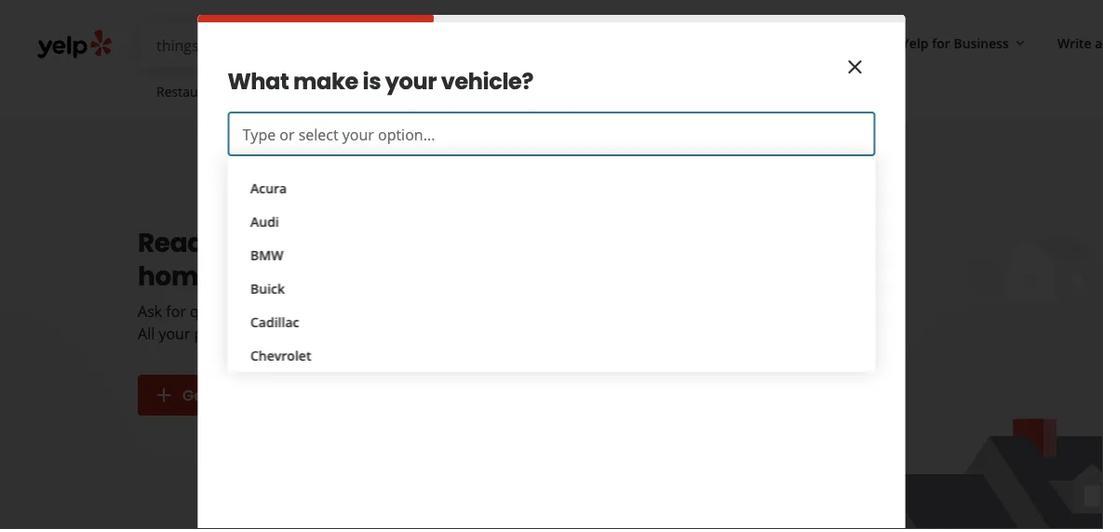 Task type: locate. For each thing, give the bounding box(es) containing it.
vehicle?
[[441, 66, 534, 97]]

24 chevron down v2 image inside auto services link
[[516, 80, 538, 103]]

are
[[296, 324, 319, 344]]

your
[[385, 66, 437, 97], [375, 224, 435, 261], [159, 324, 190, 344]]

home services
[[285, 82, 375, 100]]

get inside ready to manage your next home project? ask for quotes. get responses. all your project details are here.
[[246, 302, 270, 322]]

2 horizontal spatial 24 chevron down v2 image
[[516, 80, 538, 103]]

business
[[954, 34, 1009, 52]]

here.
[[323, 324, 359, 344]]

what make is your vehicle? dialog
[[0, 0, 1103, 530]]

your left next
[[375, 224, 435, 261]]

for
[[932, 34, 951, 52], [166, 302, 186, 322]]

24 chevron down v2 image
[[233, 80, 255, 103], [379, 80, 401, 103], [516, 80, 538, 103]]

audi button
[[243, 205, 861, 238]]

1 horizontal spatial 24 chevron down v2 image
[[379, 80, 401, 103]]

restaurants
[[156, 82, 229, 100]]

services inside auto services link
[[463, 82, 512, 100]]

chevrolet button
[[243, 339, 861, 372]]

get down buick
[[246, 302, 270, 322]]

ask
[[138, 302, 162, 322]]

auto services link
[[416, 67, 553, 121]]

24 chevron down v2 image inside home services link
[[379, 80, 401, 103]]

list box
[[228, 156, 876, 372]]

for right ask
[[166, 302, 186, 322]]

0 vertical spatial for
[[932, 34, 951, 52]]

1 24 chevron down v2 image from the left
[[233, 80, 255, 103]]

2 services from the left
[[463, 82, 512, 100]]

what make is your vehicle? tab panel
[[228, 52, 876, 372]]

24 chevron down v2 image right restaurants
[[233, 80, 255, 103]]

0 horizontal spatial get
[[183, 385, 208, 406]]

get quotes button
[[138, 375, 278, 416]]

services
[[325, 82, 375, 100], [463, 82, 512, 100]]

home
[[138, 258, 214, 295]]

audi
[[250, 213, 279, 230]]

24 add v2 image
[[153, 385, 175, 407]]

24 chevron down v2 image inside "restaurants" link
[[233, 80, 255, 103]]

your right is at the top of the page
[[385, 66, 437, 97]]

close image
[[844, 56, 866, 78]]

1 horizontal spatial services
[[463, 82, 512, 100]]

your inside "tab panel"
[[385, 66, 437, 97]]

24 chevron down v2 image for restaurants
[[233, 80, 255, 103]]

acura
[[250, 179, 287, 197]]

write a 
[[1058, 34, 1103, 52]]

1 horizontal spatial get
[[246, 302, 270, 322]]

0 horizontal spatial for
[[166, 302, 186, 322]]

get right the 24 add v2 image
[[183, 385, 208, 406]]

your for next
[[375, 224, 435, 261]]

details
[[247, 324, 292, 344]]

auto services
[[431, 82, 512, 100]]

for inside ready to manage your next home project? ask for quotes. get responses. all your project details are here.
[[166, 302, 186, 322]]

1 vertical spatial for
[[166, 302, 186, 322]]

all
[[138, 324, 155, 344]]

acura button
[[243, 171, 861, 205]]

None search field
[[142, 22, 861, 67]]

yelp for business
[[902, 34, 1009, 52]]

next
[[440, 224, 498, 261]]

0 vertical spatial your
[[385, 66, 437, 97]]

your right all
[[159, 324, 190, 344]]

0 horizontal spatial 24 chevron down v2 image
[[233, 80, 255, 103]]

yelp
[[902, 34, 929, 52]]

1 vertical spatial your
[[375, 224, 435, 261]]

0 horizontal spatial services
[[325, 82, 375, 100]]

24 chevron down v2 image for auto services
[[516, 80, 538, 103]]

3 24 chevron down v2 image from the left
[[516, 80, 538, 103]]

quotes.
[[190, 302, 242, 322]]

list box containing acura
[[228, 156, 876, 372]]

2 24 chevron down v2 image from the left
[[379, 80, 401, 103]]

24 chevron down v2 image up the type or select your option... text box
[[516, 80, 538, 103]]

progress progress bar
[[198, 15, 906, 22]]

home
[[285, 82, 322, 100]]

for right yelp
[[932, 34, 951, 52]]

your for vehicle?
[[385, 66, 437, 97]]

responses.
[[274, 302, 350, 322]]

0 vertical spatial get
[[246, 302, 270, 322]]

get
[[246, 302, 270, 322], [183, 385, 208, 406]]

24 chevron down v2 image left auto
[[379, 80, 401, 103]]

1 services from the left
[[325, 82, 375, 100]]

1 horizontal spatial for
[[932, 34, 951, 52]]

1 vertical spatial get
[[183, 385, 208, 406]]

services inside home services link
[[325, 82, 375, 100]]



Task type: vqa. For each thing, say whether or not it's contained in the screenshot.
For inside the 'ready to manage your next home project? ask for quotes. get responses. all your project details are here.'
yes



Task type: describe. For each thing, give the bounding box(es) containing it.
restaurants link
[[142, 67, 270, 121]]

ready to manage your next home project? ask for quotes. get responses. all your project details are here.
[[138, 224, 498, 344]]

write a link
[[1050, 26, 1103, 60]]

get quotes
[[183, 385, 263, 406]]

manage
[[258, 224, 370, 261]]

buick
[[250, 280, 284, 297]]

home services link
[[270, 67, 416, 121]]

what make is your vehicle?
[[228, 66, 534, 97]]

business categories element
[[142, 67, 1103, 121]]

user actions element
[[887, 26, 1103, 63]]

project?
[[219, 258, 326, 295]]

for inside yelp for business button
[[932, 34, 951, 52]]

services for home services
[[325, 82, 375, 100]]

Type or select your option... text field
[[228, 112, 876, 156]]

list box inside what make is your vehicle? dialog
[[228, 156, 876, 372]]

a
[[1095, 34, 1103, 52]]

what
[[228, 66, 289, 97]]

auto
[[431, 82, 459, 100]]

chevrolet
[[250, 347, 311, 365]]

cadillac button
[[243, 305, 861, 339]]

buick button
[[243, 272, 861, 305]]

24 chevron down v2 image for home services
[[379, 80, 401, 103]]

bmw button
[[243, 238, 861, 272]]

quotes
[[212, 385, 263, 406]]

project
[[194, 324, 243, 344]]

ready
[[138, 224, 221, 261]]

services for auto services
[[463, 82, 512, 100]]

cadillac
[[250, 313, 299, 331]]

bmw
[[250, 246, 283, 264]]

yelp for business button
[[894, 26, 1035, 60]]

2 vertical spatial your
[[159, 324, 190, 344]]

write
[[1058, 34, 1092, 52]]

get inside button
[[183, 385, 208, 406]]

is
[[363, 66, 381, 97]]

to
[[226, 224, 252, 261]]

16 chevron down v2 image
[[1013, 36, 1028, 51]]

make
[[293, 66, 358, 97]]



